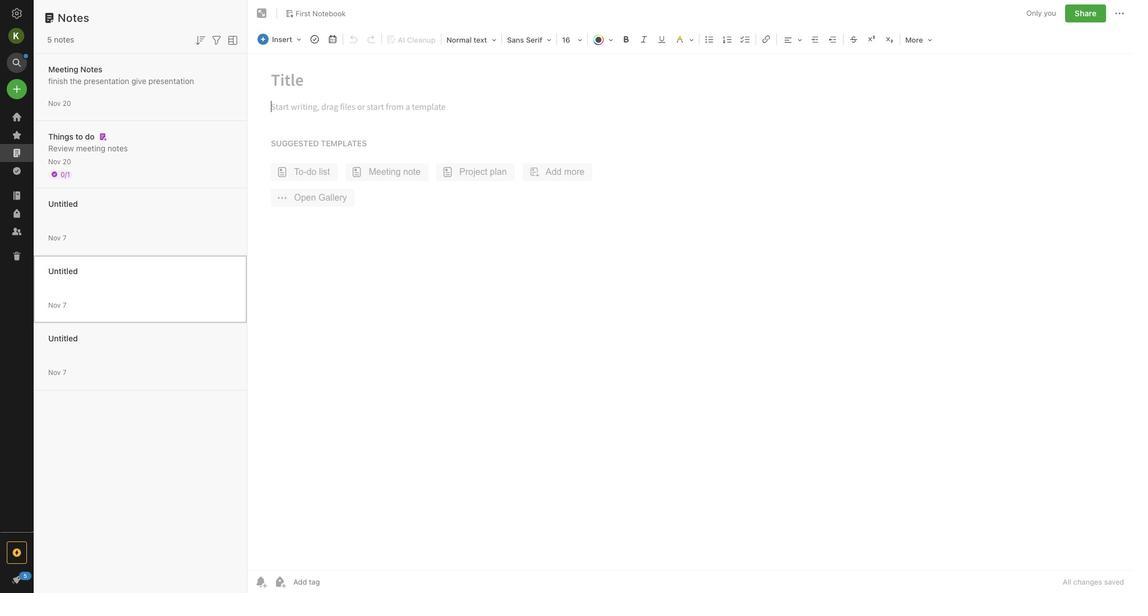 Task type: describe. For each thing, give the bounding box(es) containing it.
5 nov from the top
[[48, 368, 61, 377]]

changes
[[1074, 578, 1103, 587]]

1 nov from the top
[[48, 99, 61, 107]]

italic image
[[636, 31, 652, 47]]

notebook
[[313, 9, 346, 18]]

more actions image
[[1113, 7, 1127, 20]]

1 7 from the top
[[63, 234, 66, 242]]

do
[[85, 132, 95, 141]]

3 nov 7 from the top
[[48, 368, 66, 377]]

upgrade image
[[10, 547, 24, 560]]

More field
[[902, 31, 936, 48]]

you
[[1044, 9, 1057, 18]]

2 20 from the top
[[63, 157, 71, 166]]

Highlight field
[[671, 31, 698, 48]]

saved
[[1105, 578, 1125, 587]]

3 nov from the top
[[48, 234, 61, 242]]

outdent image
[[826, 31, 841, 47]]

home image
[[10, 111, 24, 124]]

meeting
[[76, 143, 105, 153]]

click to expand image
[[29, 573, 37, 586]]

1 nov 20 from the top
[[48, 99, 71, 107]]

note window element
[[247, 0, 1134, 594]]

Help and Learning task checklist field
[[0, 571, 34, 589]]

share
[[1075, 8, 1097, 18]]

finish
[[48, 76, 68, 86]]

add filters image
[[210, 34, 223, 47]]

2 nov 7 from the top
[[48, 301, 66, 310]]

first
[[296, 9, 311, 18]]

all
[[1063, 578, 1072, 587]]

indent image
[[808, 31, 823, 47]]

Note Editor text field
[[247, 54, 1134, 571]]

3 7 from the top
[[63, 368, 66, 377]]

account image
[[8, 28, 24, 44]]

add a reminder image
[[254, 576, 268, 589]]

2 untitled from the top
[[48, 266, 78, 276]]

Add filters field
[[210, 33, 223, 47]]

More actions field
[[1113, 4, 1127, 22]]

insert
[[272, 35, 292, 44]]

5 for 5 notes
[[47, 35, 52, 44]]

expand note image
[[255, 7, 269, 20]]

underline image
[[654, 31, 670, 47]]

review meeting notes
[[48, 143, 128, 153]]

Alignment field
[[778, 31, 806, 48]]

share button
[[1066, 4, 1107, 22]]

1 vertical spatial notes
[[108, 143, 128, 153]]

notes inside meeting notes finish the presentation give presentation
[[80, 64, 102, 74]]

calendar event image
[[325, 31, 341, 47]]

numbered list image
[[720, 31, 736, 47]]

sans serif
[[507, 35, 543, 44]]

normal text
[[447, 35, 487, 44]]



Task type: vqa. For each thing, say whether or not it's contained in the screenshot.
Search Box on the left of page
no



Task type: locate. For each thing, give the bounding box(es) containing it.
5 left click to expand image
[[23, 573, 27, 580]]

Font color field
[[589, 31, 617, 48]]

notes up meeting
[[54, 35, 74, 44]]

3 untitled from the top
[[48, 334, 78, 343]]

1 untitled from the top
[[48, 199, 78, 208]]

checklist image
[[738, 31, 754, 47]]

things to do
[[48, 132, 95, 141]]

1 vertical spatial 5
[[23, 573, 27, 580]]

subscript image
[[882, 31, 898, 47]]

Insert field
[[255, 31, 305, 47]]

only
[[1027, 9, 1042, 18]]

1 nov 7 from the top
[[48, 234, 66, 242]]

0 vertical spatial nov 7
[[48, 234, 66, 242]]

Account field
[[0, 25, 34, 47]]

0 vertical spatial nov 20
[[48, 99, 71, 107]]

20 up 0/1
[[63, 157, 71, 166]]

Add tag field
[[292, 577, 377, 588]]

0 horizontal spatial notes
[[54, 35, 74, 44]]

text
[[474, 35, 487, 44]]

1 horizontal spatial notes
[[108, 143, 128, 153]]

notes
[[54, 35, 74, 44], [108, 143, 128, 153]]

notes right the meeting
[[108, 143, 128, 153]]

strikethrough image
[[846, 31, 862, 47]]

Font size field
[[558, 31, 586, 48]]

first notebook button
[[282, 6, 350, 21]]

nov 7
[[48, 234, 66, 242], [48, 301, 66, 310], [48, 368, 66, 377]]

nov
[[48, 99, 61, 107], [48, 157, 61, 166], [48, 234, 61, 242], [48, 301, 61, 310], [48, 368, 61, 377]]

5 for 5
[[23, 573, 27, 580]]

5
[[47, 35, 52, 44], [23, 573, 27, 580]]

only you
[[1027, 9, 1057, 18]]

0/1
[[61, 170, 70, 179]]

note list element
[[34, 0, 247, 594]]

notes
[[58, 11, 89, 24], [80, 64, 102, 74]]

more
[[906, 35, 924, 44]]

2 vertical spatial nov 7
[[48, 368, 66, 377]]

2 nov 20 from the top
[[48, 157, 71, 166]]

0 vertical spatial 20
[[63, 99, 71, 107]]

5 up meeting
[[47, 35, 52, 44]]

things
[[48, 132, 73, 141]]

16
[[562, 35, 571, 44]]

5 inside the note list element
[[47, 35, 52, 44]]

20 down finish
[[63, 99, 71, 107]]

1 vertical spatial 20
[[63, 157, 71, 166]]

2 7 from the top
[[63, 301, 66, 310]]

notes up 5 notes
[[58, 11, 89, 24]]

5 notes
[[47, 35, 74, 44]]

sans
[[507, 35, 524, 44]]

review
[[48, 143, 74, 153]]

1 horizontal spatial presentation
[[149, 76, 194, 86]]

nov 20
[[48, 99, 71, 107], [48, 157, 71, 166]]

0 vertical spatial notes
[[58, 11, 89, 24]]

meeting
[[48, 64, 78, 74]]

0 vertical spatial notes
[[54, 35, 74, 44]]

1 20 from the top
[[63, 99, 71, 107]]

View options field
[[223, 33, 240, 47]]

2 vertical spatial untitled
[[48, 334, 78, 343]]

untitled
[[48, 199, 78, 208], [48, 266, 78, 276], [48, 334, 78, 343]]

notes up the on the left top
[[80, 64, 102, 74]]

nov 20 down finish
[[48, 99, 71, 107]]

presentation right give
[[149, 76, 194, 86]]

2 vertical spatial 7
[[63, 368, 66, 377]]

give
[[131, 76, 146, 86]]

0 vertical spatial 5
[[47, 35, 52, 44]]

the
[[70, 76, 82, 86]]

bold image
[[618, 31, 634, 47]]

nov 20 down review
[[48, 157, 71, 166]]

4 nov from the top
[[48, 301, 61, 310]]

insert link image
[[759, 31, 774, 47]]

meeting notes finish the presentation give presentation
[[48, 64, 194, 86]]

task image
[[307, 31, 323, 47]]

normal
[[447, 35, 472, 44]]

5 inside help and learning task checklist field
[[23, 573, 27, 580]]

1 presentation from the left
[[84, 76, 129, 86]]

presentation right the on the left top
[[84, 76, 129, 86]]

2 presentation from the left
[[149, 76, 194, 86]]

1 vertical spatial 7
[[63, 301, 66, 310]]

1 vertical spatial untitled
[[48, 266, 78, 276]]

to
[[76, 132, 83, 141]]

Font family field
[[503, 31, 556, 48]]

1 horizontal spatial 5
[[47, 35, 52, 44]]

2 nov from the top
[[48, 157, 61, 166]]

20
[[63, 99, 71, 107], [63, 157, 71, 166]]

bulleted list image
[[702, 31, 718, 47]]

all changes saved
[[1063, 578, 1125, 587]]

serif
[[526, 35, 543, 44]]

0 horizontal spatial presentation
[[84, 76, 129, 86]]

Sort options field
[[194, 33, 207, 47]]

1 vertical spatial nov 20
[[48, 157, 71, 166]]

first notebook
[[296, 9, 346, 18]]

settings image
[[10, 7, 24, 20]]

superscript image
[[864, 31, 880, 47]]

0 vertical spatial untitled
[[48, 199, 78, 208]]

0 horizontal spatial 5
[[23, 573, 27, 580]]

add tag image
[[273, 576, 287, 589]]

1 vertical spatial notes
[[80, 64, 102, 74]]

7
[[63, 234, 66, 242], [63, 301, 66, 310], [63, 368, 66, 377]]

presentation
[[84, 76, 129, 86], [149, 76, 194, 86]]

1 vertical spatial nov 7
[[48, 301, 66, 310]]

0 vertical spatial 7
[[63, 234, 66, 242]]

tree
[[0, 108, 34, 532]]

Heading level field
[[443, 31, 501, 48]]



